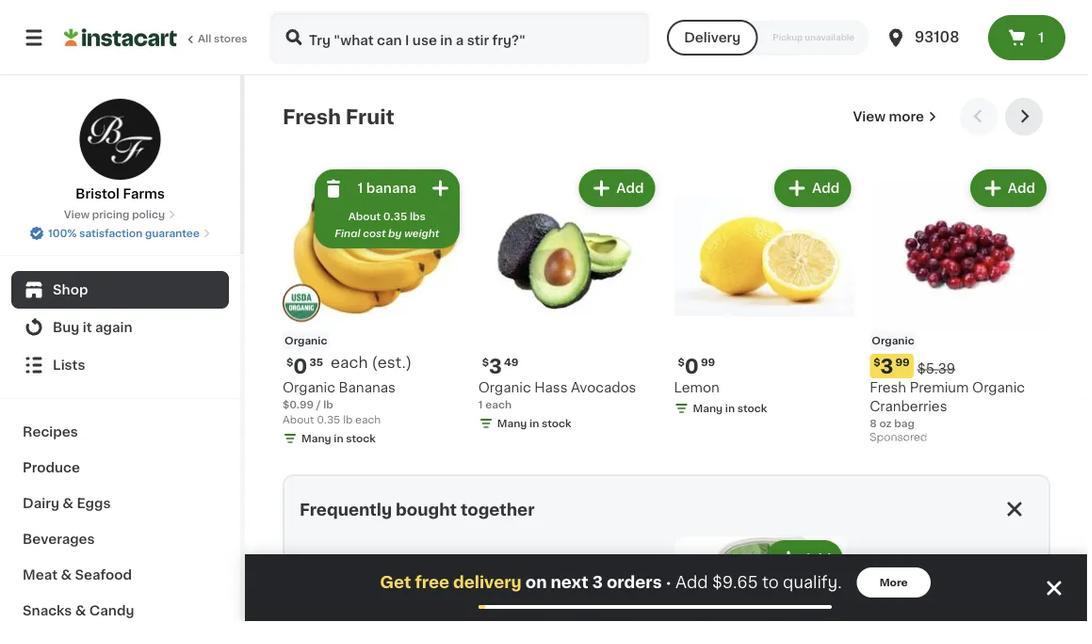 Task type: describe. For each thing, give the bounding box(es) containing it.
view pricing policy
[[64, 210, 165, 220]]

oz
[[880, 419, 892, 429]]

premium
[[910, 381, 969, 395]]

shop link
[[11, 271, 229, 309]]

99 for 3
[[896, 357, 910, 368]]

orders
[[607, 575, 662, 591]]

$ for $ 0 35
[[286, 357, 293, 368]]

bristol farms link
[[75, 98, 165, 204]]

recipes
[[23, 426, 78, 439]]

& for dairy
[[62, 498, 73, 511]]

weight
[[404, 229, 439, 239]]

lbs
[[410, 212, 426, 222]]

snacks & candy
[[23, 605, 134, 618]]

view more button
[[846, 98, 945, 136]]

to
[[762, 575, 779, 591]]

& for meat
[[61, 569, 72, 582]]

all
[[198, 33, 211, 44]]

3 for $ 3 49
[[489, 356, 502, 376]]

snacks & candy link
[[11, 594, 229, 623]]

stores
[[214, 33, 248, 44]]

1 for 1
[[1039, 31, 1044, 44]]

together
[[461, 503, 535, 519]]

final
[[335, 229, 360, 239]]

hass
[[535, 381, 568, 395]]

bristol farms logo image
[[79, 98, 162, 181]]

organic inside organic bananas $0.99 / lb about 0.35 lb each
[[283, 381, 335, 395]]

bananas
[[339, 381, 396, 395]]

shop
[[53, 284, 88, 297]]

3 for $ 3 99
[[881, 356, 894, 376]]

organic bananas $0.99 / lb about 0.35 lb each
[[283, 381, 396, 425]]

1 vertical spatial stock
[[542, 419, 572, 429]]

bought
[[396, 503, 457, 519]]

1 vertical spatial lb
[[343, 415, 353, 425]]

1 banana
[[358, 182, 417, 195]]

meat
[[23, 569, 58, 582]]

35
[[309, 357, 323, 368]]

delivery
[[684, 31, 741, 44]]

100% satisfaction guarantee
[[48, 229, 200, 239]]

remove organic bananas image
[[322, 177, 345, 200]]

it
[[83, 321, 92, 335]]

organic up $ 3 99
[[872, 336, 915, 346]]

guarantee
[[145, 229, 200, 239]]

0 vertical spatial in
[[725, 404, 735, 414]]

sponsored badge image
[[870, 433, 927, 444]]

0 vertical spatial each
[[331, 355, 368, 370]]

$0.99
[[283, 400, 314, 410]]

bag
[[894, 419, 915, 429]]

get
[[380, 575, 411, 591]]

free
[[415, 575, 449, 591]]

buy
[[53, 321, 80, 335]]

instacart logo image
[[64, 26, 177, 49]]

lists link
[[11, 347, 229, 384]]

add inside treatment tracker modal dialog
[[676, 575, 708, 591]]

fresh for fresh fruit
[[283, 107, 341, 127]]

$0.35 each (estimated) element
[[283, 354, 463, 379]]

each inside organic hass avocados 1 each
[[485, 400, 512, 410]]

meat & seafood
[[23, 569, 132, 582]]

100%
[[48, 229, 77, 239]]

each (est.)
[[331, 355, 412, 370]]

2 vertical spatial stock
[[346, 434, 376, 444]]

$ 3 49
[[482, 356, 519, 376]]

service type group
[[667, 20, 870, 56]]

buy it again
[[53, 321, 133, 335]]

0 vertical spatial stock
[[738, 404, 767, 414]]

farms
[[123, 188, 165, 201]]

49
[[504, 357, 519, 368]]

meat & seafood link
[[11, 558, 229, 594]]

/
[[316, 400, 321, 410]]

beverages
[[23, 533, 95, 547]]

view pricing policy link
[[64, 207, 176, 222]]

policy
[[132, 210, 165, 220]]

get free delivery on next 3 orders • add $9.65 to qualify.
[[380, 575, 842, 591]]

add inside product group
[[804, 553, 831, 566]]

all stores
[[198, 33, 248, 44]]

about 0.35 lbs final cost by weight
[[335, 212, 439, 239]]

bristol
[[75, 188, 120, 201]]

fresh premium organic cranberries 8 oz bag
[[870, 381, 1025, 429]]

qualify.
[[783, 575, 842, 591]]

93108 button
[[885, 11, 998, 64]]

view for view more
[[853, 110, 886, 123]]

0 horizontal spatial many
[[302, 434, 331, 444]]

0 for $ 0 99
[[685, 356, 699, 376]]

1 for 1 banana
[[358, 182, 363, 195]]

delivery button
[[667, 20, 758, 56]]

frequently bought together
[[300, 503, 535, 519]]

item badge image
[[283, 284, 320, 322]]

lemon
[[674, 381, 720, 395]]

on
[[526, 575, 547, 591]]

pricing
[[92, 210, 129, 220]]

$ 0 99
[[678, 356, 715, 376]]

eggs
[[77, 498, 111, 511]]

$ for $ 3 99
[[874, 357, 881, 368]]



Task type: locate. For each thing, give the bounding box(es) containing it.
organic inside fresh premium organic cranberries 8 oz bag
[[973, 381, 1025, 395]]

1 0 from the left
[[293, 356, 308, 376]]

fresh down $ 3 99
[[870, 381, 907, 395]]

1 inside 1 'button'
[[1039, 31, 1044, 44]]

1 horizontal spatial stock
[[542, 419, 572, 429]]

93108
[[915, 31, 960, 44]]

3 left "49"
[[489, 356, 502, 376]]

item carousel region
[[283, 98, 1051, 460]]

3 up cranberries
[[881, 356, 894, 376]]

many
[[693, 404, 723, 414], [497, 419, 527, 429], [302, 434, 331, 444]]

add
[[617, 182, 644, 195], [812, 182, 840, 195], [1008, 182, 1036, 195], [804, 553, 831, 566], [676, 575, 708, 591]]

99 inside $ 3 99
[[896, 357, 910, 368]]

many in stock down organic bananas $0.99 / lb about 0.35 lb each
[[302, 434, 376, 444]]

1 $ from the left
[[286, 357, 293, 368]]

avocados
[[571, 381, 636, 395]]

2 horizontal spatial 3
[[881, 356, 894, 376]]

$
[[286, 357, 293, 368], [482, 357, 489, 368], [678, 357, 685, 368], [874, 357, 881, 368]]

frequently bought together section
[[283, 475, 1051, 623]]

1 vertical spatial in
[[530, 419, 539, 429]]

0 horizontal spatial view
[[64, 210, 90, 220]]

2 $ from the left
[[482, 357, 489, 368]]

Search field
[[271, 13, 648, 62]]

snacks
[[23, 605, 72, 618]]

1 horizontal spatial many
[[497, 419, 527, 429]]

beverages link
[[11, 522, 229, 558]]

$ up cranberries
[[874, 357, 881, 368]]

organic down $ 3 49
[[478, 381, 531, 395]]

fruit
[[346, 107, 395, 127]]

•
[[666, 576, 672, 591]]

increment quantity of organic bananas image
[[429, 177, 452, 200]]

0 vertical spatial 0.35
[[383, 212, 407, 222]]

3 inside treatment tracker modal dialog
[[592, 575, 603, 591]]

2 vertical spatial many in stock
[[302, 434, 376, 444]]

1 horizontal spatial in
[[530, 419, 539, 429]]

about
[[348, 212, 381, 222], [283, 415, 314, 425]]

1 horizontal spatial 99
[[896, 357, 910, 368]]

fresh for fresh premium organic cranberries 8 oz bag
[[870, 381, 907, 395]]

lb down bananas
[[343, 415, 353, 425]]

fresh fruit
[[283, 107, 395, 127]]

1 vertical spatial fresh
[[870, 381, 907, 395]]

about inside "about 0.35 lbs final cost by weight"
[[348, 212, 381, 222]]

0 horizontal spatial 0
[[293, 356, 308, 376]]

main content
[[245, 75, 1088, 623]]

seafood
[[75, 569, 132, 582]]

by
[[388, 229, 402, 239]]

1 horizontal spatial 1
[[478, 400, 483, 410]]

organic inside organic hass avocados 1 each
[[478, 381, 531, 395]]

lb right /
[[323, 400, 333, 410]]

0 horizontal spatial lb
[[323, 400, 333, 410]]

0 horizontal spatial stock
[[346, 434, 376, 444]]

2 horizontal spatial many in stock
[[693, 404, 767, 414]]

in
[[725, 404, 735, 414], [530, 419, 539, 429], [334, 434, 344, 444]]

$ left 35
[[286, 357, 293, 368]]

0 vertical spatial about
[[348, 212, 381, 222]]

frequently
[[300, 503, 392, 519]]

& for snacks
[[75, 605, 86, 618]]

$ inside $ 0 35
[[286, 357, 293, 368]]

dairy
[[23, 498, 59, 511]]

$ inside $ 0 99
[[678, 357, 685, 368]]

view inside "popup button"
[[853, 110, 886, 123]]

2 vertical spatial &
[[75, 605, 86, 618]]

many down organic hass avocados 1 each
[[497, 419, 527, 429]]

1 horizontal spatial fresh
[[870, 381, 907, 395]]

$9.65
[[712, 575, 758, 591]]

0
[[293, 356, 308, 376], [685, 356, 699, 376]]

dairy & eggs link
[[11, 486, 229, 522]]

3 right next
[[592, 575, 603, 591]]

produce link
[[11, 450, 229, 486]]

2 vertical spatial 1
[[478, 400, 483, 410]]

99 up lemon
[[701, 357, 715, 368]]

1 button
[[989, 15, 1066, 60]]

$ inside $ 3 99
[[874, 357, 881, 368]]

0 left 35
[[293, 356, 308, 376]]

view more
[[853, 110, 924, 123]]

8
[[870, 419, 877, 429]]

1 99 from the left
[[701, 357, 715, 368]]

all stores link
[[64, 11, 249, 64]]

2 horizontal spatial in
[[725, 404, 735, 414]]

0 horizontal spatial fresh
[[283, 107, 341, 127]]

many in stock down organic hass avocados 1 each
[[497, 419, 572, 429]]

$ inside $ 3 49
[[482, 357, 489, 368]]

organic hass avocados 1 each
[[478, 381, 636, 410]]

view left more
[[853, 110, 886, 123]]

1 horizontal spatial view
[[853, 110, 886, 123]]

bristol farms
[[75, 188, 165, 201]]

more button
[[857, 568, 931, 598]]

view for view pricing policy
[[64, 210, 90, 220]]

99
[[701, 357, 715, 368], [896, 357, 910, 368]]

$ 3 99
[[874, 356, 910, 376]]

& left candy at the left of the page
[[75, 605, 86, 618]]

3
[[489, 356, 502, 376], [881, 356, 894, 376], [592, 575, 603, 591]]

product group inside frequently bought together section
[[674, 537, 846, 623]]

0.35 inside "about 0.35 lbs final cost by weight"
[[383, 212, 407, 222]]

$ left "49"
[[482, 357, 489, 368]]

organic up 35
[[285, 336, 327, 346]]

1 vertical spatial 0.35
[[317, 415, 340, 425]]

& inside 'link'
[[61, 569, 72, 582]]

2 horizontal spatial 1
[[1039, 31, 1044, 44]]

$ up lemon
[[678, 357, 685, 368]]

organic up /
[[283, 381, 335, 395]]

product group containing add
[[674, 537, 846, 623]]

0 vertical spatial fresh
[[283, 107, 341, 127]]

0 for $ 0 35
[[293, 356, 308, 376]]

& left eggs
[[62, 498, 73, 511]]

0.35 inside organic bananas $0.99 / lb about 0.35 lb each
[[317, 415, 340, 425]]

1 inside organic hass avocados 1 each
[[478, 400, 483, 410]]

None search field
[[270, 11, 650, 64]]

0 horizontal spatial 3
[[489, 356, 502, 376]]

buy it again link
[[11, 309, 229, 347]]

candy
[[89, 605, 134, 618]]

$5.39
[[918, 363, 956, 376]]

treatment tracker modal dialog
[[245, 555, 1088, 623]]

&
[[62, 498, 73, 511], [61, 569, 72, 582], [75, 605, 86, 618]]

(est.)
[[372, 355, 412, 370]]

produce
[[23, 462, 80, 475]]

1 vertical spatial many in stock
[[497, 419, 572, 429]]

next
[[551, 575, 589, 591]]

1 vertical spatial about
[[283, 415, 314, 425]]

product group
[[283, 166, 463, 450], [478, 166, 659, 435], [674, 166, 855, 420], [870, 166, 1051, 448], [674, 537, 846, 623]]

1 vertical spatial many
[[497, 419, 527, 429]]

1 horizontal spatial lb
[[343, 415, 353, 425]]

0 vertical spatial &
[[62, 498, 73, 511]]

2 vertical spatial in
[[334, 434, 344, 444]]

cranberries
[[870, 400, 948, 413]]

99 left the $5.39
[[896, 357, 910, 368]]

2 horizontal spatial stock
[[738, 404, 767, 414]]

lists
[[53, 359, 85, 372]]

about up the cost
[[348, 212, 381, 222]]

add button
[[581, 172, 654, 205], [777, 172, 849, 205], [972, 172, 1045, 205], [768, 543, 841, 577]]

organic down '$3.99 original price: $5.39' element
[[973, 381, 1025, 395]]

2 vertical spatial many
[[302, 434, 331, 444]]

fresh inside fresh premium organic cranberries 8 oz bag
[[870, 381, 907, 395]]

more
[[889, 110, 924, 123]]

0 horizontal spatial 0.35
[[317, 415, 340, 425]]

many in stock
[[693, 404, 767, 414], [497, 419, 572, 429], [302, 434, 376, 444]]

99 for 0
[[701, 357, 715, 368]]

0 vertical spatial view
[[853, 110, 886, 123]]

1 horizontal spatial 0.35
[[383, 212, 407, 222]]

many in stock down lemon
[[693, 404, 767, 414]]

recipes link
[[11, 415, 229, 450]]

0 horizontal spatial 1
[[358, 182, 363, 195]]

many down lemon
[[693, 404, 723, 414]]

0.35 up the by
[[383, 212, 407, 222]]

$ for $ 0 99
[[678, 357, 685, 368]]

0 horizontal spatial many in stock
[[302, 434, 376, 444]]

$ for $ 3 49
[[482, 357, 489, 368]]

0 vertical spatial many in stock
[[693, 404, 767, 414]]

4 $ from the left
[[874, 357, 881, 368]]

0 up lemon
[[685, 356, 699, 376]]

100% satisfaction guarantee button
[[29, 222, 211, 241]]

satisfaction
[[79, 229, 143, 239]]

1 vertical spatial each
[[485, 400, 512, 410]]

$ 0 35
[[286, 356, 323, 376]]

stock
[[738, 404, 767, 414], [542, 419, 572, 429], [346, 434, 376, 444]]

1 horizontal spatial about
[[348, 212, 381, 222]]

main content containing fresh fruit
[[245, 75, 1088, 623]]

about down '$0.99'
[[283, 415, 314, 425]]

0 horizontal spatial in
[[334, 434, 344, 444]]

& right meat
[[61, 569, 72, 582]]

$3.99 original price: $5.39 element
[[870, 354, 1051, 379]]

0 horizontal spatial about
[[283, 415, 314, 425]]

3 $ from the left
[[678, 357, 685, 368]]

delivery
[[453, 575, 522, 591]]

2 vertical spatial each
[[355, 415, 381, 425]]

2 0 from the left
[[685, 356, 699, 376]]

fresh left the fruit
[[283, 107, 341, 127]]

banana
[[366, 182, 417, 195]]

0.35 down /
[[317, 415, 340, 425]]

1 vertical spatial view
[[64, 210, 90, 220]]

more
[[880, 578, 908, 588]]

1 horizontal spatial 3
[[592, 575, 603, 591]]

0 vertical spatial 1
[[1039, 31, 1044, 44]]

each inside organic bananas $0.99 / lb about 0.35 lb each
[[355, 415, 381, 425]]

each down bananas
[[355, 415, 381, 425]]

1 vertical spatial 1
[[358, 182, 363, 195]]

1 vertical spatial &
[[61, 569, 72, 582]]

2 horizontal spatial many
[[693, 404, 723, 414]]

about inside organic bananas $0.99 / lb about 0.35 lb each
[[283, 415, 314, 425]]

99 inside $ 0 99
[[701, 357, 715, 368]]

cost
[[363, 229, 386, 239]]

view up 100%
[[64, 210, 90, 220]]

each up bananas
[[331, 355, 368, 370]]

1 horizontal spatial 0
[[685, 356, 699, 376]]

many down /
[[302, 434, 331, 444]]

view
[[853, 110, 886, 123], [64, 210, 90, 220]]

each down $ 3 49
[[485, 400, 512, 410]]

0 vertical spatial many
[[693, 404, 723, 414]]

dairy & eggs
[[23, 498, 111, 511]]

add button inside product group
[[768, 543, 841, 577]]

2 99 from the left
[[896, 357, 910, 368]]

fresh
[[283, 107, 341, 127], [870, 381, 907, 395]]

1 horizontal spatial many in stock
[[497, 419, 572, 429]]

0 horizontal spatial 99
[[701, 357, 715, 368]]

0 vertical spatial lb
[[323, 400, 333, 410]]



Task type: vqa. For each thing, say whether or not it's contained in the screenshot.
'or' inside HOW DOES INSTACART IN-STORE PICKUP OR CURBSIDE PICKUP WORK? dropdown button
no



